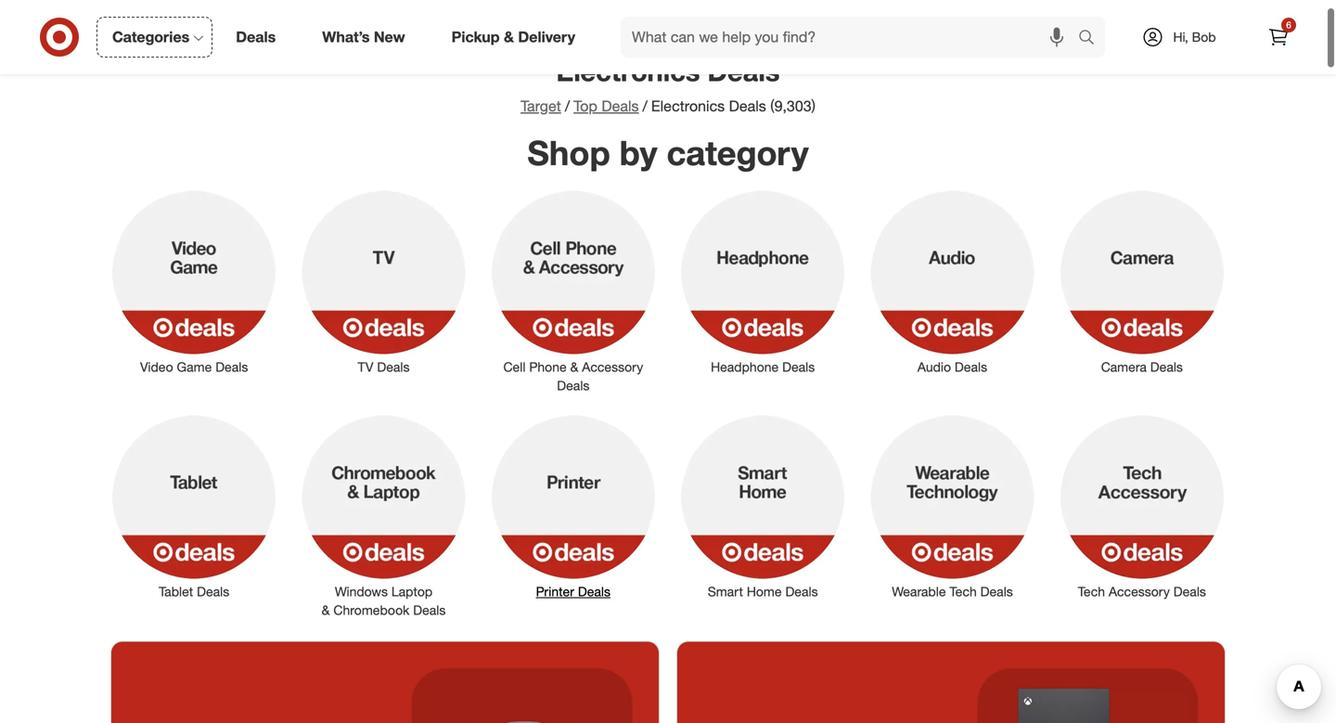 Task type: locate. For each thing, give the bounding box(es) containing it.
audio
[[918, 359, 952, 375]]

game
[[177, 359, 212, 375]]

pickup & delivery link
[[436, 17, 599, 58]]

6 link
[[1259, 17, 1300, 58]]

accessory inside cell phone & accessory deals
[[582, 359, 644, 375]]

1 horizontal spatial &
[[571, 359, 579, 375]]

1 horizontal spatial /
[[643, 97, 648, 115]]

/ left top
[[565, 97, 570, 115]]

0 horizontal spatial tech
[[950, 583, 977, 600]]

wearable tech deals link
[[858, 412, 1048, 601]]

2 / from the left
[[643, 97, 648, 115]]

wearable
[[892, 583, 946, 600]]

electronics up shop by category
[[652, 97, 725, 115]]

camera deals link
[[1048, 187, 1237, 376]]

video
[[140, 359, 173, 375]]

tablet deals
[[159, 583, 230, 600]]

smart home deals
[[708, 583, 818, 600]]

6
[[1287, 19, 1292, 31]]

tech accessory deals
[[1078, 583, 1207, 600]]

video game deals
[[140, 359, 248, 375]]

categories
[[112, 28, 190, 46]]

tablet
[[159, 583, 193, 600]]

target deal of the day image
[[385, 642, 659, 723], [952, 642, 1225, 723]]

printer deals
[[536, 583, 611, 600]]

/ right top deals 'link'
[[643, 97, 648, 115]]

& right 'phone' at the left of the page
[[571, 359, 579, 375]]

what's
[[322, 28, 370, 46]]

electronics up top deals 'link'
[[557, 55, 700, 88]]

target
[[521, 97, 561, 115]]

cell phone & accessory deals link
[[479, 187, 668, 395]]

electronics
[[557, 55, 700, 88], [652, 97, 725, 115]]

deals inside "printer deals" link
[[578, 583, 611, 600]]

deals inside smart home deals link
[[786, 583, 818, 600]]

deals inside windows laptop & chromebook deals
[[413, 602, 446, 618]]

& right pickup
[[504, 28, 514, 46]]

deals
[[236, 28, 276, 46], [708, 55, 780, 88], [602, 97, 639, 115], [729, 97, 767, 115], [216, 359, 248, 375], [377, 359, 410, 375], [783, 359, 815, 375], [955, 359, 988, 375], [1151, 359, 1184, 375], [557, 377, 590, 393], [197, 583, 230, 600], [578, 583, 611, 600], [786, 583, 818, 600], [981, 583, 1014, 600], [1174, 583, 1207, 600], [413, 602, 446, 618]]

1 horizontal spatial tech
[[1078, 583, 1106, 600]]

1 tech from the left
[[950, 583, 977, 600]]

headphone
[[711, 359, 779, 375]]

0 vertical spatial electronics
[[557, 55, 700, 88]]

home
[[747, 583, 782, 600]]

top
[[574, 97, 598, 115]]

What can we help you find? suggestions appear below search field
[[621, 17, 1083, 58]]

0 horizontal spatial target deal of the day image
[[385, 642, 659, 723]]

1 horizontal spatial target deal of the day image
[[952, 642, 1225, 723]]

/
[[565, 97, 570, 115], [643, 97, 648, 115]]

categories link
[[97, 17, 213, 58]]

accessory
[[582, 359, 644, 375], [1109, 583, 1171, 600]]

tech accessory deals link
[[1048, 412, 1237, 601]]

windows laptop & chromebook deals link
[[289, 412, 479, 620]]

tv
[[358, 359, 374, 375]]

camera deals
[[1102, 359, 1184, 375]]

audio deals
[[918, 359, 988, 375]]

tv deals link
[[289, 187, 479, 376]]

deals inside wearable tech deals link
[[981, 583, 1014, 600]]

0 horizontal spatial /
[[565, 97, 570, 115]]

what's new link
[[307, 17, 429, 58]]

bob
[[1193, 29, 1217, 45]]

0 horizontal spatial &
[[504, 28, 514, 46]]

category
[[667, 132, 809, 173]]

tech
[[950, 583, 977, 600], [1078, 583, 1106, 600]]

shop
[[528, 132, 611, 173]]

top deals link
[[574, 97, 639, 115]]

1 vertical spatial &
[[571, 359, 579, 375]]

shop by category
[[528, 132, 809, 173]]

&
[[504, 28, 514, 46], [571, 359, 579, 375]]

1 vertical spatial electronics
[[652, 97, 725, 115]]

0 vertical spatial accessory
[[582, 359, 644, 375]]

video game deals link
[[99, 187, 289, 376]]

camera
[[1102, 359, 1147, 375]]

deals inside the deals "link"
[[236, 28, 276, 46]]

tv deals
[[358, 359, 410, 375]]

1 vertical spatial accessory
[[1109, 583, 1171, 600]]

pickup
[[452, 28, 500, 46]]

0 horizontal spatial accessory
[[582, 359, 644, 375]]

search
[[1070, 30, 1115, 48]]



Task type: describe. For each thing, give the bounding box(es) containing it.
windows laptop
[[335, 583, 433, 600]]

deals inside 'video game deals' link
[[216, 359, 248, 375]]

audio deals link
[[858, 187, 1048, 376]]

(9,303)
[[771, 97, 816, 115]]

delivery
[[518, 28, 576, 46]]

1 target deal of the day image from the left
[[385, 642, 659, 723]]

cell
[[504, 359, 526, 375]]

smart
[[708, 583, 744, 600]]

headphone deals
[[711, 359, 815, 375]]

deals inside headphone deals link
[[783, 359, 815, 375]]

tablet deals link
[[99, 412, 289, 601]]

new
[[374, 28, 405, 46]]

deals inside camera deals link
[[1151, 359, 1184, 375]]

deals link
[[220, 17, 299, 58]]

electronics deals target / top deals / electronics deals (9,303)
[[521, 55, 816, 115]]

0 vertical spatial &
[[504, 28, 514, 46]]

deals inside audio deals "link"
[[955, 359, 988, 375]]

hi, bob
[[1174, 29, 1217, 45]]

wearable tech deals
[[892, 583, 1014, 600]]

what's new
[[322, 28, 405, 46]]

printer deals link
[[479, 412, 668, 601]]

deals inside tv deals link
[[377, 359, 410, 375]]

deals inside tech accessory deals link
[[1174, 583, 1207, 600]]

target link
[[521, 97, 561, 115]]

pickup & delivery
[[452, 28, 576, 46]]

1 horizontal spatial accessory
[[1109, 583, 1171, 600]]

& chromebook
[[322, 602, 410, 618]]

headphone deals link
[[668, 187, 858, 376]]

cell phone & accessory deals
[[504, 359, 644, 393]]

smart home deals link
[[668, 412, 858, 601]]

deals inside tablet deals link
[[197, 583, 230, 600]]

windows laptop & chromebook deals
[[322, 583, 446, 618]]

by
[[620, 132, 658, 173]]

printer
[[536, 583, 575, 600]]

2 target deal of the day image from the left
[[952, 642, 1225, 723]]

hi,
[[1174, 29, 1189, 45]]

phone
[[529, 359, 567, 375]]

2 tech from the left
[[1078, 583, 1106, 600]]

1 / from the left
[[565, 97, 570, 115]]

deals inside cell phone & accessory deals
[[557, 377, 590, 393]]

search button
[[1070, 17, 1115, 61]]

& inside cell phone & accessory deals
[[571, 359, 579, 375]]



Task type: vqa. For each thing, say whether or not it's contained in the screenshot.
bottommost the &
yes



